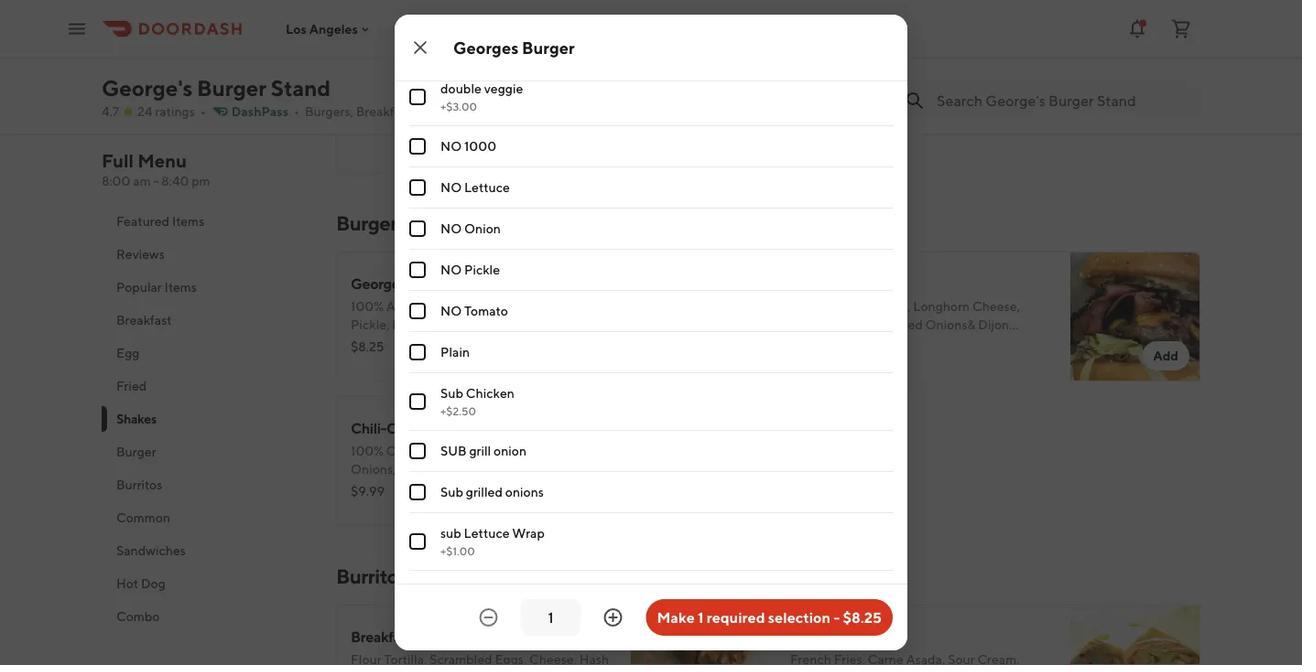 Task type: vqa. For each thing, say whether or not it's contained in the screenshot.
left Salads
no



Task type: locate. For each thing, give the bounding box(es) containing it.
longhorn
[[914, 299, 970, 314], [399, 462, 455, 477]]

los angeles button
[[286, 21, 373, 36]]

$8.25 up california burrito
[[843, 610, 882, 627]]

2 pickle, from the left
[[791, 317, 829, 333]]

lettuce inside sub lettuce wrap +$1.00
[[464, 526, 510, 541]]

0 horizontal spatial patty,
[[456, 299, 490, 314]]

tomato,
[[540, 299, 587, 314]]

no for no 1000
[[441, 139, 462, 154]]

double veggie +$3.00
[[441, 81, 523, 113]]

no right no tomato option
[[441, 304, 462, 319]]

1 vertical spatial georges
[[351, 275, 406, 293]]

burritos inside button
[[116, 478, 162, 493]]

burrito for breakfast burrito
[[415, 629, 461, 646]]

0 vertical spatial $8.25
[[351, 339, 384, 355]]

5 no from the top
[[441, 304, 462, 319]]

100% inside georges burger 100% angus beef patty, onions, tomato, pickle, iceberg lettuce, 1000 island $8.25
[[351, 299, 384, 314]]

1 vertical spatial items
[[164, 280, 197, 295]]

1 horizontal spatial -
[[834, 610, 840, 627]]

items for featured items
[[172, 214, 205, 229]]

cheese up the certified
[[387, 420, 436, 437]]

0 horizontal spatial longhorn
[[399, 462, 455, 477]]

0 horizontal spatial georges
[[351, 275, 406, 293]]

1 horizontal spatial patty,
[[511, 444, 545, 459]]

0 horizontal spatial $8.25
[[351, 339, 384, 355]]

pickle, left iceberg
[[351, 317, 390, 333]]

0 vertical spatial shakes
[[336, 3, 399, 27]]

4 no from the top
[[441, 262, 462, 278]]

0 vertical spatial sub
[[441, 386, 464, 401]]

pickle, up mustard
[[791, 317, 829, 333]]

burritos up common
[[116, 478, 162, 493]]

no lettuce
[[441, 180, 510, 195]]

no right no 1000 option
[[441, 139, 462, 154]]

1 vertical spatial onions,
[[351, 462, 396, 477]]

1000 left island
[[491, 317, 523, 333]]

2 lettuce, from the left
[[832, 317, 881, 333]]

1 horizontal spatial angus
[[441, 444, 478, 459]]

no 1000
[[441, 139, 497, 154]]

featured items button
[[102, 205, 314, 238]]

patty, left chili,
[[511, 444, 545, 459]]

items for popular items
[[164, 280, 197, 295]]

$8.25 left plain option
[[351, 339, 384, 355]]

burrito right california
[[856, 629, 901, 646]]

1 horizontal spatial beef
[[481, 444, 508, 459]]

• down george's burger stand
[[200, 104, 206, 119]]

-
[[153, 174, 159, 189], [834, 610, 840, 627]]

0 vertical spatial items
[[172, 214, 205, 229]]

1 horizontal spatial lettuce,
[[832, 317, 881, 333]]

0 horizontal spatial burritos
[[116, 478, 162, 493]]

no left onion
[[441, 221, 462, 236]]

0 vertical spatial lettuce
[[464, 180, 510, 195]]

georges burger dialog
[[395, 0, 908, 651]]

george's burger stand
[[102, 75, 331, 101]]

burritos
[[116, 478, 162, 493], [336, 565, 407, 589]]

1 vertical spatial $8.25
[[843, 610, 882, 627]]

sub inside sub chicken +$2.50
[[441, 386, 464, 401]]

lettuce
[[464, 180, 510, 195], [464, 526, 510, 541]]

0 horizontal spatial angus
[[386, 299, 424, 314]]

None checkbox
[[409, 89, 426, 105], [409, 394, 426, 410], [409, 534, 426, 551], [409, 89, 426, 105], [409, 394, 426, 410], [409, 534, 426, 551]]

0 horizontal spatial onions,
[[351, 462, 396, 477]]

sub left chicken
[[441, 386, 464, 401]]

selection
[[768, 610, 831, 627]]

burger right half
[[522, 38, 575, 57]]

NO 1000 checkbox
[[409, 138, 426, 155]]

wrap
[[512, 526, 545, 541]]

no onion
[[441, 221, 501, 236]]

pastrami,
[[791, 299, 845, 314]]

patty,
[[456, 299, 490, 314], [877, 299, 911, 314], [511, 444, 545, 459]]

3 • from the left
[[419, 104, 424, 119]]

no right no lettuce option
[[441, 180, 462, 195]]

sandwiches
[[116, 544, 186, 559]]

2 vertical spatial breakfast
[[351, 629, 413, 646]]

1 horizontal spatial onions,
[[493, 299, 538, 314]]

2 horizontal spatial •
[[419, 104, 424, 119]]

2 +$2.50 from the top
[[441, 405, 476, 418]]

- for 1
[[834, 610, 840, 627]]

1 sub from the top
[[441, 386, 464, 401]]

burger up sub
[[438, 420, 483, 437]]

1 lettuce from the top
[[464, 180, 510, 195]]

full menu 8:00 am - 8:40 pm
[[102, 150, 210, 189]]

2 horizontal spatial patty,
[[877, 299, 911, 314]]

2 horizontal spatial beef
[[847, 299, 875, 314]]

0 vertical spatial +$2.50
[[441, 1, 476, 14]]

burger up 'dashpass'
[[197, 75, 267, 101]]

1 vertical spatial lettuce
[[464, 526, 510, 541]]

georges burger
[[453, 38, 575, 57]]

beef
[[426, 299, 454, 314], [847, 299, 875, 314], [481, 444, 508, 459]]

make 1 required selection - $8.25 button
[[646, 600, 893, 637]]

cheese down grill
[[458, 462, 502, 477]]

angus right sub grill onion checkbox
[[441, 444, 478, 459]]

- right am
[[153, 174, 159, 189]]

sandwiches button
[[102, 535, 314, 568]]

breakfast inside "button"
[[116, 313, 172, 328]]

0 vertical spatial burritos
[[116, 478, 162, 493]]

onion
[[494, 444, 527, 459]]

popular
[[116, 280, 162, 295]]

NO Pickle checkbox
[[409, 262, 426, 278]]

increase quantity by 1 image
[[602, 607, 624, 629]]

egg button
[[102, 337, 314, 370]]

items
[[172, 214, 205, 229], [164, 280, 197, 295]]

notification bell image
[[1127, 18, 1149, 40]]

1 pickle, from the left
[[351, 317, 390, 333]]

mustard
[[791, 336, 839, 351]]

2 100% from the top
[[351, 444, 384, 459]]

Cut in Half checkbox
[[409, 39, 426, 56]]

no tomato
[[441, 304, 508, 319]]

georges
[[453, 38, 519, 57], [351, 275, 406, 293]]

onions, inside chili-cheese burger 100% certified angus beef patty, chili, onions, longhorn cheese $9.99
[[351, 462, 396, 477]]

sub
[[441, 526, 462, 541]]

1 vertical spatial sub
[[441, 485, 464, 500]]

1 vertical spatial shakes
[[116, 412, 157, 427]]

close georges burger image
[[409, 37, 431, 59]]

group containing cut in half
[[409, 0, 893, 572]]

beef right pastrami,
[[847, 299, 875, 314]]

0 vertical spatial georges
[[453, 38, 519, 57]]

1 horizontal spatial cheese
[[458, 462, 502, 477]]

0 horizontal spatial beef
[[426, 299, 454, 314]]

• left 2
[[419, 104, 424, 119]]

dashpass
[[231, 104, 289, 119]]

1 horizontal spatial longhorn
[[914, 299, 970, 314]]

lettuce, inside pastrami burger pastrami, beef patty, longhorn cheese, pickle, lettuce, grilled onions& dijon mustard
[[832, 317, 881, 333]]

1 vertical spatial cheese
[[458, 462, 502, 477]]

onions, up $9.99
[[351, 462, 396, 477]]

0 horizontal spatial burrito
[[415, 629, 461, 646]]

group
[[409, 0, 893, 572]]

0 items, open order cart image
[[1171, 18, 1193, 40]]

1 vertical spatial angus
[[441, 444, 478, 459]]

los
[[286, 21, 307, 36]]

no for no pickle
[[441, 262, 462, 278]]

$8.25 inside georges burger 100% angus beef patty, onions, tomato, pickle, iceberg lettuce, 1000 island $8.25
[[351, 339, 384, 355]]

NO Tomato checkbox
[[409, 303, 426, 320]]

burger up no tomato option
[[409, 275, 453, 293]]

breakfast
[[356, 104, 412, 119], [116, 313, 172, 328], [351, 629, 413, 646]]

1 horizontal spatial pickle,
[[791, 317, 829, 333]]

lettuce, up plain
[[440, 317, 488, 333]]

patty, down "no pickle" at the top left
[[456, 299, 490, 314]]

- inside full menu 8:00 am - 8:40 pm
[[153, 174, 159, 189]]

+$2.50 down chicken
[[441, 405, 476, 418]]

0 vertical spatial breakfast
[[356, 104, 412, 119]]

1 horizontal spatial shakes
[[336, 3, 399, 27]]

cheese,
[[973, 299, 1020, 314]]

lettuce up onion
[[464, 180, 510, 195]]

burrito
[[415, 629, 461, 646], [856, 629, 901, 646]]

beef right no tomato option
[[426, 299, 454, 314]]

angus inside georges burger 100% angus beef patty, onions, tomato, pickle, iceberg lettuce, 1000 island $8.25
[[386, 299, 424, 314]]

0 horizontal spatial •
[[200, 104, 206, 119]]

0 vertical spatial 100%
[[351, 299, 384, 314]]

3 no from the top
[[441, 221, 462, 236]]

burrito left decrease quantity by 1 image at the bottom left of page
[[415, 629, 461, 646]]

combo button
[[102, 601, 314, 634]]

in
[[465, 40, 476, 55]]

1 vertical spatial 1000
[[491, 317, 523, 333]]

burger inside georges burger 100% angus beef patty, onions, tomato, pickle, iceberg lettuce, 1000 island $8.25
[[409, 275, 453, 293]]

1 vertical spatial 100%
[[351, 444, 384, 459]]

0 vertical spatial -
[[153, 174, 159, 189]]

1 horizontal spatial $8.25
[[843, 610, 882, 627]]

add
[[1154, 349, 1179, 364]]

- inside button
[[834, 610, 840, 627]]

angus inside chili-cheese burger 100% certified angus beef patty, chili, onions, longhorn cheese $9.99
[[441, 444, 478, 459]]

1 horizontal spatial burrito
[[856, 629, 901, 646]]

pastrami burger image
[[1071, 252, 1201, 382]]

+$2.50
[[441, 1, 476, 14], [441, 405, 476, 418]]

onions, up island
[[493, 299, 538, 314]]

chili-cheese burger image
[[631, 397, 761, 527]]

patty, inside chili-cheese burger 100% certified angus beef patty, chili, onions, longhorn cheese $9.99
[[511, 444, 545, 459]]

dashpass •
[[231, 104, 299, 119]]

1 vertical spatial +$2.50
[[441, 405, 476, 418]]

2 lettuce from the top
[[464, 526, 510, 541]]

0 horizontal spatial pickle,
[[351, 317, 390, 333]]

Sub grilled onions checkbox
[[409, 485, 426, 501]]

sub
[[441, 386, 464, 401], [441, 485, 464, 500]]

100% inside chili-cheese burger 100% certified angus beef patty, chili, onions, longhorn cheese $9.99
[[351, 444, 384, 459]]

0 vertical spatial cheese
[[387, 420, 436, 437]]

1 vertical spatial breakfast
[[116, 313, 172, 328]]

group inside georges burger dialog
[[409, 0, 893, 572]]

am
[[133, 174, 151, 189]]

- for menu
[[153, 174, 159, 189]]

1 100% from the top
[[351, 299, 384, 314]]

2 sub from the top
[[441, 485, 464, 500]]

•
[[200, 104, 206, 119], [294, 104, 299, 119], [419, 104, 424, 119]]

common button
[[102, 502, 314, 535]]

• down stand
[[294, 104, 299, 119]]

burger down 'fried'
[[116, 445, 156, 460]]

open menu image
[[66, 18, 88, 40]]

beef right sub
[[481, 444, 508, 459]]

patty, up 'grilled'
[[877, 299, 911, 314]]

1 horizontal spatial •
[[294, 104, 299, 119]]

georges inside georges burger 100% angus beef patty, onions, tomato, pickle, iceberg lettuce, 1000 island $8.25
[[351, 275, 406, 293]]

items up reviews button
[[172, 214, 205, 229]]

no left 'pickle'
[[441, 262, 462, 278]]

0 horizontal spatial -
[[153, 174, 159, 189]]

longhorn down sub grill onion checkbox
[[399, 462, 455, 477]]

burritos button
[[102, 469, 314, 502]]

combo
[[116, 610, 160, 625]]

sub left grilled
[[441, 485, 464, 500]]

burger inside dialog
[[522, 38, 575, 57]]

lettuce up the +$1.00
[[464, 526, 510, 541]]

2 burrito from the left
[[856, 629, 901, 646]]

burger up 'grilled'
[[850, 275, 895, 293]]

1 no from the top
[[441, 139, 462, 154]]

1 vertical spatial burritos
[[336, 565, 407, 589]]

100% left no tomato option
[[351, 299, 384, 314]]

0 vertical spatial onions,
[[493, 299, 538, 314]]

+$2.50 inside sub chicken +$2.50
[[441, 405, 476, 418]]

1 vertical spatial longhorn
[[399, 462, 455, 477]]

2 no from the top
[[441, 180, 462, 195]]

hot
[[116, 577, 138, 592]]

onions
[[505, 485, 544, 500]]

angeles
[[309, 21, 358, 36]]

georges inside georges burger dialog
[[453, 38, 519, 57]]

1000 up no lettuce
[[464, 139, 497, 154]]

0 vertical spatial 1000
[[464, 139, 497, 154]]

onions&
[[926, 317, 976, 333]]

1 horizontal spatial georges
[[453, 38, 519, 57]]

breakfast button
[[102, 304, 314, 337]]

no for no tomato
[[441, 304, 462, 319]]

lettuce for no
[[464, 180, 510, 195]]

angus up iceberg
[[386, 299, 424, 314]]

cut
[[441, 40, 463, 55]]

1
[[698, 610, 704, 627]]

georges for georges burger 100% angus beef patty, onions, tomato, pickle, iceberg lettuce, 1000 island $8.25
[[351, 275, 406, 293]]

- up california burrito
[[834, 610, 840, 627]]

common
[[116, 511, 170, 526]]

100% down chili-
[[351, 444, 384, 459]]

burger
[[522, 38, 575, 57], [197, 75, 267, 101], [336, 212, 397, 235], [409, 275, 453, 293], [850, 275, 895, 293], [438, 420, 483, 437], [116, 445, 156, 460]]

0 horizontal spatial lettuce,
[[440, 317, 488, 333]]

shakes
[[336, 3, 399, 27], [116, 412, 157, 427]]

1 lettuce, from the left
[[440, 317, 488, 333]]

24
[[138, 104, 153, 119]]

0 vertical spatial longhorn
[[914, 299, 970, 314]]

sub for sub chicken +$2.50
[[441, 386, 464, 401]]

items right the 'popular'
[[164, 280, 197, 295]]

burgers,
[[305, 104, 354, 119]]

+$2.50 up cut
[[441, 1, 476, 14]]

sub
[[441, 444, 467, 459]]

1 vertical spatial -
[[834, 610, 840, 627]]

hot dog
[[116, 577, 166, 592]]

1 • from the left
[[200, 104, 206, 119]]

george's
[[102, 75, 193, 101]]

1 burrito from the left
[[415, 629, 461, 646]]

0 vertical spatial angus
[[386, 299, 424, 314]]

longhorn up onions&
[[914, 299, 970, 314]]

burritos up breakfast burrito
[[336, 565, 407, 589]]

pickle, inside georges burger 100% angus beef patty, onions, tomato, pickle, iceberg lettuce, 1000 island $8.25
[[351, 317, 390, 333]]

no
[[441, 139, 462, 154], [441, 180, 462, 195], [441, 221, 462, 236], [441, 262, 462, 278], [441, 304, 462, 319]]

lettuce,
[[440, 317, 488, 333], [832, 317, 881, 333]]

lettuce, down pastrami,
[[832, 317, 881, 333]]

pastrami
[[791, 275, 847, 293]]



Task type: describe. For each thing, give the bounding box(es) containing it.
pickle
[[464, 262, 500, 278]]

NO Onion checkbox
[[409, 221, 426, 237]]

california
[[791, 629, 853, 646]]

2
[[432, 104, 439, 119]]

patty, inside pastrami burger pastrami, beef patty, longhorn cheese, pickle, lettuce, grilled onions& dijon mustard
[[877, 299, 911, 314]]

cut in half
[[441, 40, 503, 55]]

Current quantity is 1 number field
[[533, 608, 569, 628]]

featured items
[[116, 214, 205, 229]]

grilled
[[466, 485, 503, 500]]

NO Lettuce checkbox
[[409, 180, 426, 196]]

breakfast burrito
[[351, 629, 461, 646]]

grill
[[469, 444, 491, 459]]

pickle, inside pastrami burger pastrami, beef patty, longhorn cheese, pickle, lettuce, grilled onions& dijon mustard
[[791, 317, 829, 333]]

make
[[657, 610, 695, 627]]

1 horizontal spatial burritos
[[336, 565, 407, 589]]

+$1.00
[[441, 545, 475, 558]]

Plain checkbox
[[409, 344, 426, 361]]

no pickle
[[441, 262, 500, 278]]

burger inside button
[[116, 445, 156, 460]]

sub grilled onions
[[441, 485, 544, 500]]

$8.25 inside button
[[843, 610, 882, 627]]

0 horizontal spatial cheese
[[387, 420, 436, 437]]

1000 inside georges burger 100% angus beef patty, onions, tomato, pickle, iceberg lettuce, 1000 island $8.25
[[491, 317, 523, 333]]

california burrito
[[791, 629, 901, 646]]

beef inside chili-cheese burger 100% certified angus beef patty, chili, onions, longhorn cheese $9.99
[[481, 444, 508, 459]]

veggie
[[484, 81, 523, 96]]

chili-
[[351, 420, 387, 437]]

grilled
[[883, 317, 923, 333]]

los angeles
[[286, 21, 358, 36]]

dijon
[[979, 317, 1010, 333]]

$9.99
[[351, 484, 385, 499]]

plain
[[441, 345, 470, 360]]

1000 inside group
[[464, 139, 497, 154]]

+$3.00
[[441, 100, 477, 113]]

breakfast for breakfast burrito
[[351, 629, 413, 646]]

burger button
[[102, 436, 314, 469]]

8:00
[[102, 174, 131, 189]]

decrease quantity by 1 image
[[478, 607, 500, 629]]

popular items button
[[102, 271, 314, 304]]

hot dog button
[[102, 568, 314, 601]]

4.7
[[102, 104, 119, 119]]

pm
[[192, 174, 210, 189]]

2 • from the left
[[294, 104, 299, 119]]

burrito for california burrito
[[856, 629, 901, 646]]

burger left no onion option
[[336, 212, 397, 235]]

shake
[[351, 85, 391, 102]]

chili-cheese burger 100% certified angus beef patty, chili, onions, longhorn cheese $9.99
[[351, 420, 577, 499]]

menu
[[138, 150, 187, 172]]

burgers, breakfast • 2 mi
[[305, 104, 456, 119]]

no for no onion
[[441, 221, 462, 236]]

• for 24 ratings •
[[200, 104, 206, 119]]

no for no lettuce
[[441, 180, 462, 195]]

shake image
[[631, 43, 761, 173]]

certified
[[386, 444, 439, 459]]

georges burger 100% angus beef patty, onions, tomato, pickle, iceberg lettuce, 1000 island $8.25
[[351, 275, 587, 355]]

$5.00
[[351, 112, 388, 127]]

half
[[479, 40, 503, 55]]

lettuce for sub
[[464, 526, 510, 541]]

featured
[[116, 214, 170, 229]]

beef inside pastrami burger pastrami, beef patty, longhorn cheese, pickle, lettuce, grilled onions& dijon mustard
[[847, 299, 875, 314]]

iceberg
[[392, 317, 437, 333]]

breakfast for breakfast
[[116, 313, 172, 328]]

add button
[[1143, 342, 1190, 371]]

beef inside georges burger 100% angus beef patty, onions, tomato, pickle, iceberg lettuce, 1000 island $8.25
[[426, 299, 454, 314]]

sub lettuce wrap +$1.00
[[441, 526, 545, 558]]

SUB grill onion checkbox
[[409, 443, 426, 460]]

dog
[[141, 577, 166, 592]]

stand
[[271, 75, 331, 101]]

sub chicken +$2.50
[[441, 386, 515, 418]]

full
[[102, 150, 134, 172]]

sub grill onion
[[441, 444, 527, 459]]

fried button
[[102, 370, 314, 403]]

make 1 required selection - $8.25
[[657, 610, 882, 627]]

lettuce, inside georges burger 100% angus beef patty, onions, tomato, pickle, iceberg lettuce, 1000 island $8.25
[[440, 317, 488, 333]]

Item Search search field
[[937, 91, 1186, 111]]

chicken
[[466, 386, 515, 401]]

egg
[[116, 346, 140, 361]]

sub for sub grilled onions
[[441, 485, 464, 500]]

24 ratings •
[[138, 104, 206, 119]]

georges burger image
[[631, 252, 761, 382]]

onions, inside georges burger 100% angus beef patty, onions, tomato, pickle, iceberg lettuce, 1000 island $8.25
[[493, 299, 538, 314]]

mi
[[441, 104, 456, 119]]

longhorn inside pastrami burger pastrami, beef patty, longhorn cheese, pickle, lettuce, grilled onions& dijon mustard
[[914, 299, 970, 314]]

tomato
[[464, 304, 508, 319]]

onion
[[464, 221, 501, 236]]

patty, inside georges burger 100% angus beef patty, onions, tomato, pickle, iceberg lettuce, 1000 island $8.25
[[456, 299, 490, 314]]

breakfast burrito image
[[631, 606, 761, 666]]

1 +$2.50 from the top
[[441, 1, 476, 14]]

8:40
[[162, 174, 189, 189]]

ratings
[[155, 104, 195, 119]]

• for burgers, breakfast • 2 mi
[[419, 104, 424, 119]]

required
[[707, 610, 765, 627]]

popular items
[[116, 280, 197, 295]]

longhorn inside chili-cheese burger 100% certified angus beef patty, chili, onions, longhorn cheese $9.99
[[399, 462, 455, 477]]

reviews button
[[102, 238, 314, 271]]

burger inside chili-cheese burger 100% certified angus beef patty, chili, onions, longhorn cheese $9.99
[[438, 420, 483, 437]]

california burrito image
[[1071, 606, 1201, 666]]

burger inside pastrami burger pastrami, beef patty, longhorn cheese, pickle, lettuce, grilled onions& dijon mustard
[[850, 275, 895, 293]]

fried
[[116, 379, 147, 394]]

chili,
[[547, 444, 577, 459]]

double
[[441, 81, 482, 96]]

island
[[526, 317, 561, 333]]

0 horizontal spatial shakes
[[116, 412, 157, 427]]

georges for georges burger
[[453, 38, 519, 57]]



